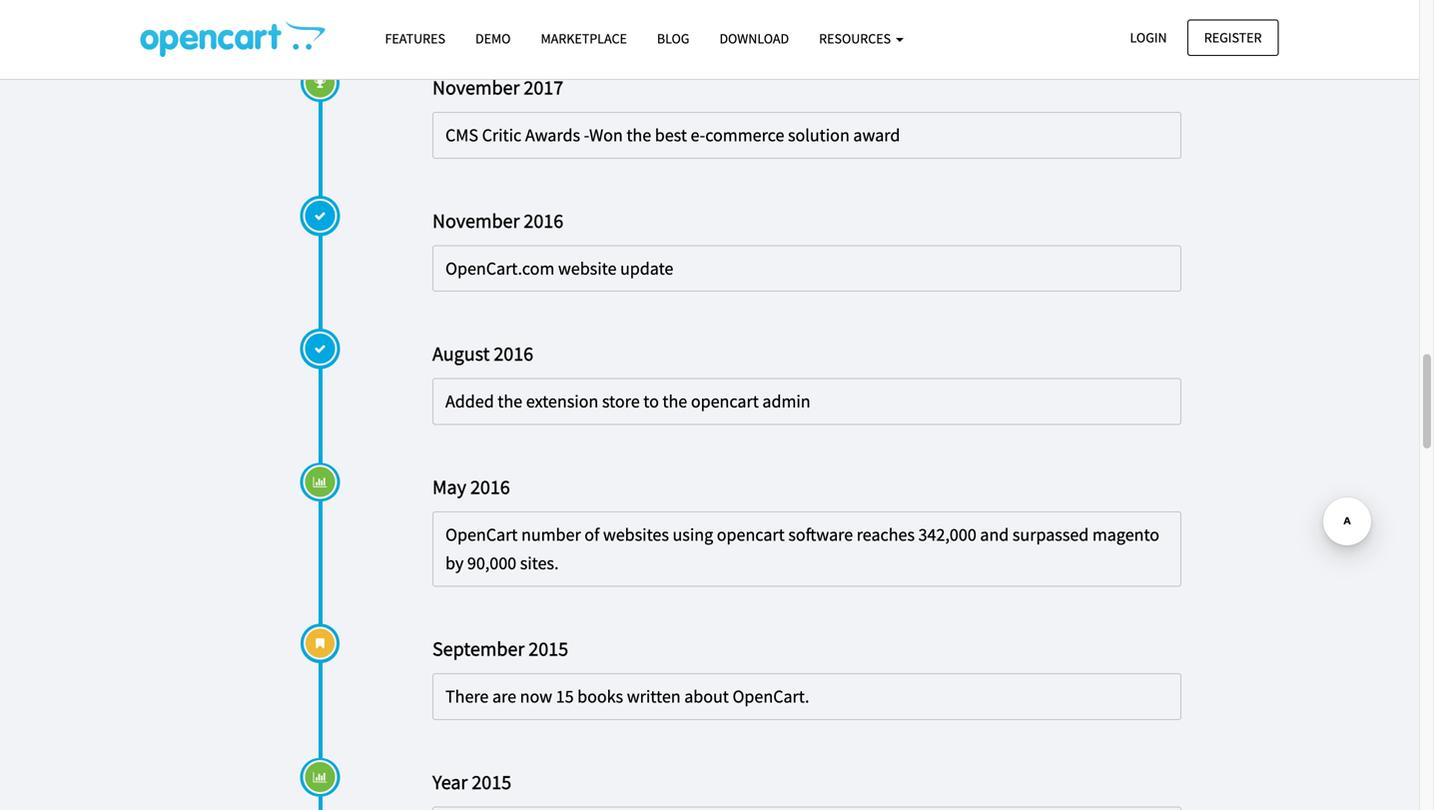 Task type: vqa. For each thing, say whether or not it's contained in the screenshot.
you
no



Task type: locate. For each thing, give the bounding box(es) containing it.
2 november from the top
[[433, 208, 520, 233]]

342,000
[[919, 523, 977, 546]]

0 vertical spatial november
[[433, 75, 520, 100]]

opencart.com website update
[[446, 257, 674, 280]]

2015 up now
[[529, 636, 569, 661]]

and
[[981, 523, 1009, 546]]

1 november from the top
[[433, 75, 520, 100]]

1 horizontal spatial 2015
[[529, 636, 569, 661]]

1 horizontal spatial the
[[627, 124, 652, 146]]

opencart left admin
[[691, 390, 759, 413]]

the right to
[[663, 390, 688, 413]]

demo link
[[461, 21, 526, 56]]

download
[[720, 29, 789, 47]]

marketplace
[[541, 29, 627, 47]]

2016 up opencart.com website update on the left top of the page
[[524, 208, 564, 233]]

resources
[[819, 29, 894, 47]]

extension
[[526, 390, 599, 413]]

2016 right "august"
[[494, 341, 534, 366]]

2015 for year 2015
[[472, 770, 512, 795]]

2015 right year
[[472, 770, 512, 795]]

the for 2016
[[663, 390, 688, 413]]

2015
[[529, 636, 569, 661], [472, 770, 512, 795]]

may 2016
[[433, 475, 510, 500]]

1 vertical spatial november
[[433, 208, 520, 233]]

0 horizontal spatial the
[[498, 390, 523, 413]]

year 2015
[[433, 770, 512, 795]]

1 vertical spatial 2016
[[494, 341, 534, 366]]

2016 right may
[[471, 475, 510, 500]]

2016
[[524, 208, 564, 233], [494, 341, 534, 366], [471, 475, 510, 500]]

may
[[433, 475, 467, 500]]

features link
[[370, 21, 461, 56]]

november up opencart.com
[[433, 208, 520, 233]]

cms
[[446, 124, 479, 146]]

1 vertical spatial opencart
[[717, 523, 785, 546]]

about
[[685, 685, 729, 708]]

the right the added
[[498, 390, 523, 413]]

opencart.com
[[446, 257, 555, 280]]

written
[[627, 685, 681, 708]]

2 vertical spatial 2016
[[471, 475, 510, 500]]

november 2016
[[433, 208, 564, 233]]

cms critic awards -won the best e-commerce solution award
[[446, 124, 901, 146]]

opencart
[[691, 390, 759, 413], [717, 523, 785, 546]]

the left the best
[[627, 124, 652, 146]]

by
[[446, 552, 464, 575]]

opencart right using
[[717, 523, 785, 546]]

november
[[433, 75, 520, 100], [433, 208, 520, 233]]

november 2017
[[433, 75, 564, 100]]

best
[[655, 124, 687, 146]]

0 horizontal spatial 2015
[[472, 770, 512, 795]]

0 vertical spatial 2015
[[529, 636, 569, 661]]

surpassed
[[1013, 523, 1089, 546]]

the
[[627, 124, 652, 146], [498, 390, 523, 413], [663, 390, 688, 413]]

reaches
[[857, 523, 915, 546]]

to
[[644, 390, 659, 413]]

2016 for november 2016
[[524, 208, 564, 233]]

login
[[1131, 28, 1168, 46]]

2 horizontal spatial the
[[663, 390, 688, 413]]

0 vertical spatial 2016
[[524, 208, 564, 233]]

features
[[385, 29, 446, 47]]

books
[[578, 685, 624, 708]]

websites
[[603, 523, 669, 546]]

2017
[[524, 75, 564, 100]]

of
[[585, 523, 600, 546]]

there are now 15 books written about opencart.
[[446, 685, 810, 708]]

1 vertical spatial 2015
[[472, 770, 512, 795]]

november up cms
[[433, 75, 520, 100]]

august 2016
[[433, 341, 534, 366]]



Task type: describe. For each thing, give the bounding box(es) containing it.
there
[[446, 685, 489, 708]]

year
[[433, 770, 468, 795]]

0 vertical spatial opencart
[[691, 390, 759, 413]]

software
[[789, 523, 853, 546]]

2016 for may 2016
[[471, 475, 510, 500]]

15
[[556, 685, 574, 708]]

marketplace link
[[526, 21, 642, 56]]

awards
[[525, 124, 580, 146]]

number
[[522, 523, 581, 546]]

added
[[446, 390, 494, 413]]

august
[[433, 341, 490, 366]]

sites.
[[520, 552, 559, 575]]

opencart
[[446, 523, 518, 546]]

the for 2017
[[627, 124, 652, 146]]

admin
[[763, 390, 811, 413]]

blog
[[657, 29, 690, 47]]

2015 for september 2015
[[529, 636, 569, 661]]

november for november 2016
[[433, 208, 520, 233]]

2016 for august 2016
[[494, 341, 534, 366]]

november for november 2017
[[433, 75, 520, 100]]

download link
[[705, 21, 804, 56]]

opencart - company image
[[140, 21, 325, 57]]

added the extension store to the opencart admin
[[446, 390, 811, 413]]

90,000
[[467, 552, 517, 575]]

commerce
[[706, 124, 785, 146]]

using
[[673, 523, 714, 546]]

-
[[584, 124, 590, 146]]

critic
[[482, 124, 522, 146]]

solution
[[788, 124, 850, 146]]

demo
[[476, 29, 511, 47]]

opencart inside opencart number of websites using opencart software reaches 342,000 and surpassed magento by 90,000 sites.
[[717, 523, 785, 546]]

won
[[589, 124, 623, 146]]

website
[[558, 257, 617, 280]]

login link
[[1114, 19, 1185, 56]]

are
[[493, 685, 517, 708]]

store
[[602, 390, 640, 413]]

magento
[[1093, 523, 1160, 546]]

blog link
[[642, 21, 705, 56]]

opencart.
[[733, 685, 810, 708]]

register link
[[1188, 19, 1279, 56]]

now
[[520, 685, 553, 708]]

september 2015
[[433, 636, 569, 661]]

september
[[433, 636, 525, 661]]

register
[[1205, 28, 1262, 46]]

e-
[[691, 124, 706, 146]]

resources link
[[804, 21, 919, 56]]

update
[[620, 257, 674, 280]]

opencart number of websites using opencart software reaches 342,000 and surpassed magento by 90,000 sites.
[[446, 523, 1160, 575]]

award
[[854, 124, 901, 146]]



